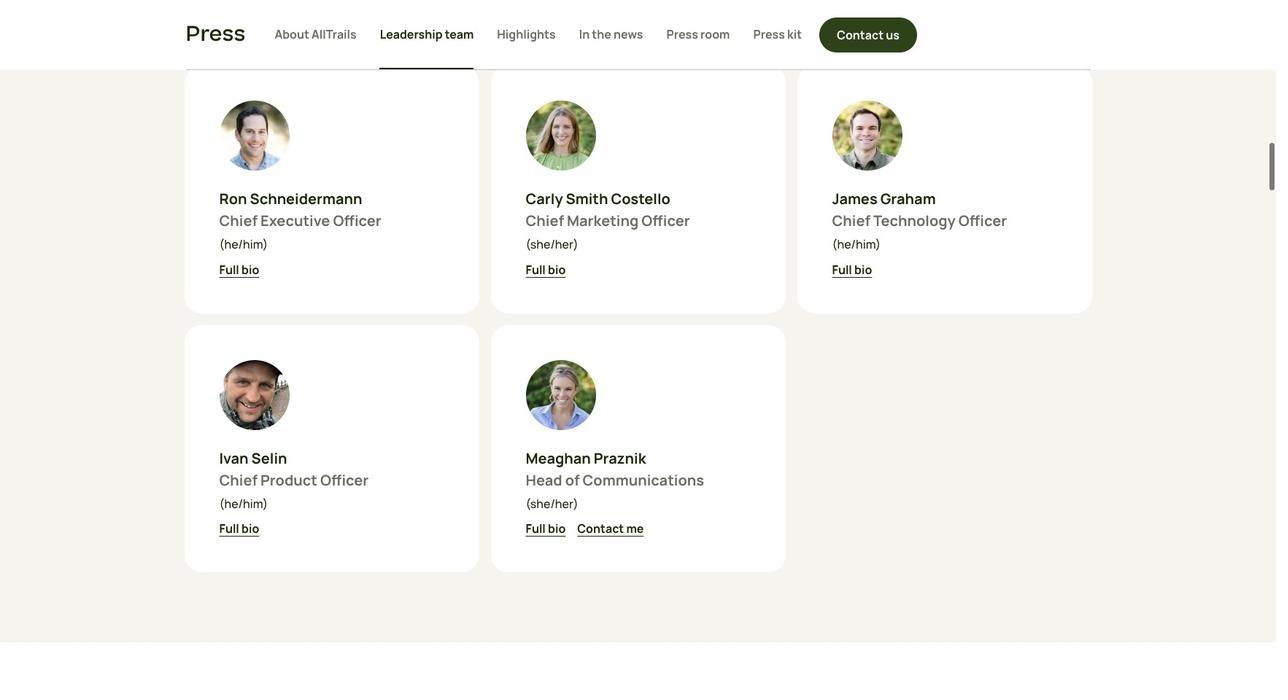 Task type: describe. For each thing, give the bounding box(es) containing it.
communications
[[583, 471, 705, 490]]

officer for chief product officer
[[320, 471, 369, 490]]

(she/her) inside carly smith costello chief marketing officer (she/her)
[[526, 237, 579, 253]]

full bio for chief product officer
[[219, 521, 259, 537]]

chief for chief technology officer
[[833, 211, 871, 231]]

leadership team button
[[380, 0, 474, 69]]

chief for chief product officer
[[219, 471, 258, 490]]

(he/him) for product
[[219, 496, 268, 512]]

news
[[614, 26, 644, 42]]

praznik
[[594, 449, 646, 468]]

the
[[592, 26, 612, 42]]

in the news button
[[579, 0, 644, 69]]

about alltrails button
[[275, 0, 357, 69]]

bio for chief
[[548, 262, 566, 278]]

full for chief product officer
[[219, 521, 239, 537]]

chief for chief executive officer
[[219, 211, 258, 231]]

press kit
[[754, 26, 802, 42]]

carly smith costello chief marketing officer (she/her)
[[526, 189, 690, 253]]

ivan
[[219, 449, 249, 468]]

press room button
[[667, 0, 730, 69]]

full bio down head at the left bottom
[[526, 521, 566, 537]]

leadership team
[[380, 26, 474, 42]]

full for chief technology officer
[[833, 262, 853, 278]]

highlights button
[[497, 0, 556, 69]]

ron schneidermann chief executive officer (he/him)
[[219, 189, 382, 253]]

head
[[526, 471, 563, 490]]

graham
[[881, 189, 936, 209]]

in the news
[[579, 26, 644, 42]]

technology
[[874, 211, 956, 231]]

executive
[[261, 211, 330, 231]]

officer for chief technology officer
[[959, 211, 1008, 231]]

full bio button for chief technology officer
[[833, 261, 873, 279]]

cookie consent banner dialog
[[18, 618, 1259, 669]]

press for press
[[186, 19, 246, 50]]

tab list containing about alltrails
[[275, 0, 802, 69]]

press for press room
[[667, 26, 699, 42]]

(she/her) inside meaghan praznik head of communications (she/her)
[[526, 496, 579, 512]]

leadership
[[380, 26, 443, 42]]

bio for product
[[242, 521, 259, 537]]



Task type: locate. For each thing, give the bounding box(es) containing it.
press room
[[667, 26, 730, 42]]

officer down schneidermann
[[333, 211, 382, 231]]

(she/her) down carly
[[526, 237, 579, 253]]

in
[[579, 26, 590, 42]]

chief inside carly smith costello chief marketing officer (she/her)
[[526, 211, 564, 231]]

bio
[[242, 262, 259, 278], [548, 262, 566, 278], [855, 262, 873, 278], [242, 521, 259, 537], [548, 521, 566, 537]]

chief down ron at top
[[219, 211, 258, 231]]

officer down costello
[[642, 211, 690, 231]]

carly
[[526, 189, 563, 209]]

team
[[445, 26, 474, 42]]

ivan selin chief product officer (he/him)
[[219, 449, 369, 512]]

full bio button down head at the left bottom
[[526, 520, 566, 538]]

officer inside james graham chief technology officer (he/him)
[[959, 211, 1008, 231]]

full bio
[[219, 262, 259, 278], [526, 262, 566, 278], [833, 262, 873, 278], [219, 521, 259, 537], [526, 521, 566, 537]]

press kit button
[[754, 0, 802, 69]]

room
[[701, 26, 730, 42]]

full
[[219, 262, 239, 278], [526, 262, 546, 278], [833, 262, 853, 278], [219, 521, 239, 537], [526, 521, 546, 537]]

officer inside ivan selin chief product officer (he/him)
[[320, 471, 369, 490]]

(he/him) down james
[[833, 237, 881, 253]]

0 vertical spatial (she/her)
[[526, 237, 579, 253]]

chief inside ron schneidermann chief executive officer (he/him)
[[219, 211, 258, 231]]

full bio button for chief product officer
[[219, 520, 259, 538]]

james graham chief technology officer (he/him)
[[833, 189, 1008, 253]]

0 horizontal spatial contact
[[578, 521, 624, 537]]

full bio for chief technology officer
[[833, 262, 873, 278]]

contact inside "link"
[[578, 521, 624, 537]]

bio down carly smith costello chief marketing officer (she/her)
[[548, 262, 566, 278]]

press
[[186, 19, 246, 50], [667, 26, 699, 42], [754, 26, 785, 42]]

alltrails
[[312, 26, 357, 42]]

contact us link
[[820, 17, 918, 52]]

contact me link
[[578, 520, 644, 538]]

full down ivan
[[219, 521, 239, 537]]

full down james
[[833, 262, 853, 278]]

officer right product
[[320, 471, 369, 490]]

tab list
[[275, 0, 802, 69]]

(he/him) for technology
[[833, 237, 881, 253]]

full bio down carly
[[526, 262, 566, 278]]

full bio button down james
[[833, 261, 873, 279]]

(he/him) inside ivan selin chief product officer (he/him)
[[219, 496, 268, 512]]

(she/her)
[[526, 237, 579, 253], [526, 496, 579, 512]]

product
[[261, 471, 318, 490]]

dialog
[[0, 0, 1277, 687]]

kit
[[788, 26, 802, 42]]

full bio down ron at top
[[219, 262, 259, 278]]

(he/him) down ivan
[[219, 496, 268, 512]]

costello
[[611, 189, 671, 209]]

(he/him)
[[219, 237, 268, 253], [833, 237, 881, 253], [219, 496, 268, 512]]

ron
[[219, 189, 247, 209]]

full bio for chief marketing officer
[[526, 262, 566, 278]]

full down head at the left bottom
[[526, 521, 546, 537]]

chief
[[219, 211, 258, 231], [526, 211, 564, 231], [833, 211, 871, 231], [219, 471, 258, 490]]

us
[[886, 27, 900, 43]]

full for chief marketing officer
[[526, 262, 546, 278]]

bio down ron schneidermann chief executive officer (he/him)
[[242, 262, 259, 278]]

2 (she/her) from the top
[[526, 496, 579, 512]]

chief down james
[[833, 211, 871, 231]]

contact
[[837, 27, 884, 43], [578, 521, 624, 537]]

full bio button down carly
[[526, 261, 566, 279]]

bio down james
[[855, 262, 873, 278]]

highlights
[[497, 26, 556, 42]]

full down ron at top
[[219, 262, 239, 278]]

full bio down james
[[833, 262, 873, 278]]

(he/him) inside james graham chief technology officer (he/him)
[[833, 237, 881, 253]]

0 horizontal spatial press
[[186, 19, 246, 50]]

full bio button
[[219, 261, 259, 279], [526, 261, 566, 279], [833, 261, 873, 279], [219, 520, 259, 538], [526, 520, 566, 538]]

(he/him) for executive
[[219, 237, 268, 253]]

me
[[627, 521, 644, 537]]

1 horizontal spatial press
[[667, 26, 699, 42]]

full bio for chief executive officer
[[219, 262, 259, 278]]

officer right technology at the right top
[[959, 211, 1008, 231]]

officer
[[333, 211, 382, 231], [642, 211, 690, 231], [959, 211, 1008, 231], [320, 471, 369, 490]]

chief down carly
[[526, 211, 564, 231]]

bio down ivan selin chief product officer (he/him)
[[242, 521, 259, 537]]

james
[[833, 189, 878, 209]]

of
[[565, 471, 580, 490]]

contact us
[[837, 27, 900, 43]]

officer for chief executive officer
[[333, 211, 382, 231]]

full bio button for chief marketing officer
[[526, 261, 566, 279]]

contact for contact me
[[578, 521, 624, 537]]

full bio button down ivan
[[219, 520, 259, 538]]

full bio button for chief executive officer
[[219, 261, 259, 279]]

contact left us on the top
[[837, 27, 884, 43]]

meaghan
[[526, 449, 591, 468]]

smith
[[566, 189, 608, 209]]

(she/her) down head at the left bottom
[[526, 496, 579, 512]]

1 vertical spatial (she/her)
[[526, 496, 579, 512]]

(he/him) inside ron schneidermann chief executive officer (he/him)
[[219, 237, 268, 253]]

bio down head at the left bottom
[[548, 521, 566, 537]]

contact left "me"
[[578, 521, 624, 537]]

bio for executive
[[242, 262, 259, 278]]

2 horizontal spatial press
[[754, 26, 785, 42]]

(he/him) down ron at top
[[219, 237, 268, 253]]

full bio down ivan
[[219, 521, 259, 537]]

officer inside ron schneidermann chief executive officer (he/him)
[[333, 211, 382, 231]]

contact me
[[578, 521, 644, 537]]

1 horizontal spatial contact
[[837, 27, 884, 43]]

0 vertical spatial contact
[[837, 27, 884, 43]]

schneidermann
[[250, 189, 363, 209]]

chief down ivan
[[219, 471, 258, 490]]

officer inside carly smith costello chief marketing officer (she/her)
[[642, 211, 690, 231]]

press for press kit
[[754, 26, 785, 42]]

full for chief executive officer
[[219, 262, 239, 278]]

bio for technology
[[855, 262, 873, 278]]

1 vertical spatial contact
[[578, 521, 624, 537]]

selin
[[252, 449, 287, 468]]

meaghan praznik head of communications (she/her)
[[526, 449, 705, 512]]

marketing
[[567, 211, 639, 231]]

about alltrails
[[275, 26, 357, 42]]

1 (she/her) from the top
[[526, 237, 579, 253]]

about
[[275, 26, 309, 42]]

contact for contact us
[[837, 27, 884, 43]]

chief inside ivan selin chief product officer (he/him)
[[219, 471, 258, 490]]

chief inside james graham chief technology officer (he/him)
[[833, 211, 871, 231]]

full bio button down ron at top
[[219, 261, 259, 279]]

full down carly
[[526, 262, 546, 278]]



Task type: vqa. For each thing, say whether or not it's contained in the screenshot.
'meaghan praznik head of communications (she/her)'
yes



